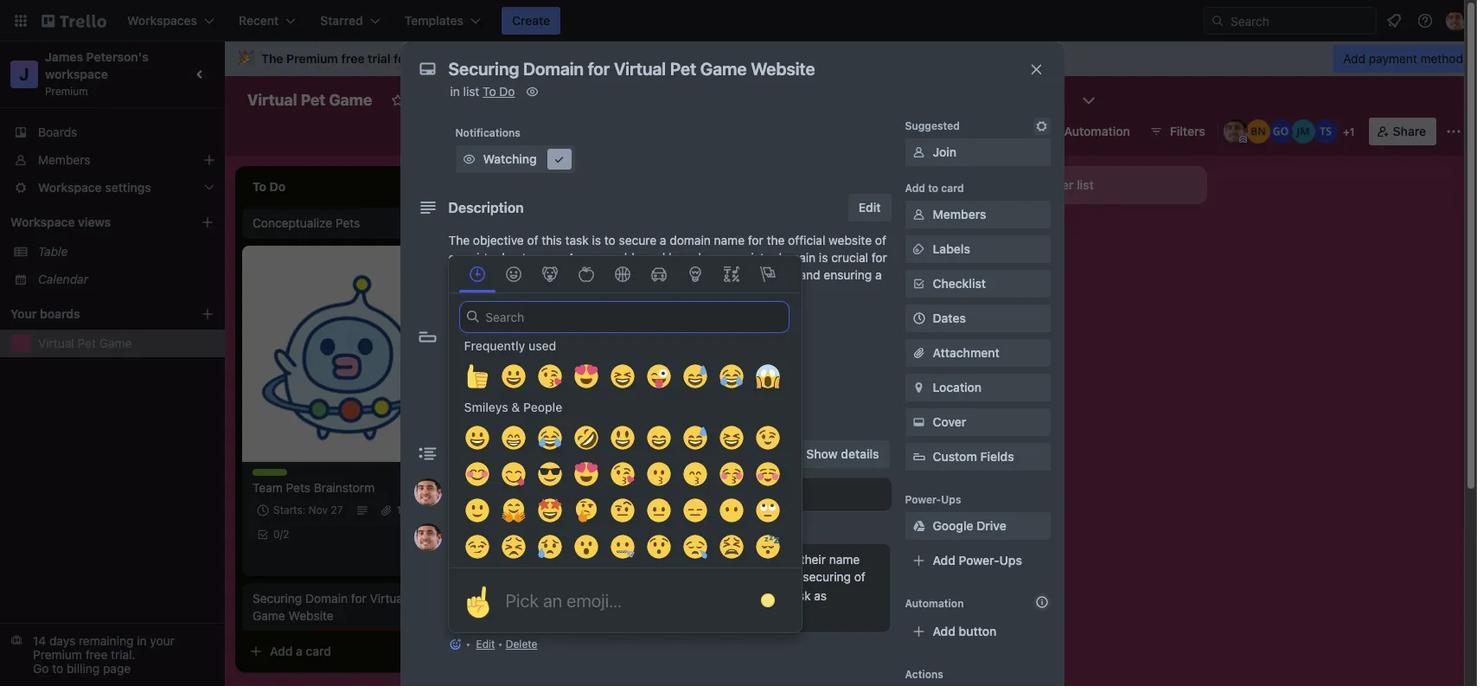 Task type: vqa. For each thing, say whether or not it's contained in the screenshot.
necessary.
yes



Task type: describe. For each thing, give the bounding box(es) containing it.
0 horizontal spatial is
[[592, 233, 601, 247]]

google drive inside button
[[841, 124, 915, 138]]

in inside 14 days remaining in your premium free trial. go to billing page
[[137, 633, 147, 648]]

description
[[449, 200, 524, 215]]

power-ups inside power-ups button
[[963, 124, 1027, 138]]

members for the topmost members link
[[38, 152, 90, 167]]

share
[[1394, 124, 1427, 138]]

this up will
[[528, 552, 549, 567]]

edit button
[[849, 194, 892, 221]]

/
[[280, 528, 283, 541]]

2 vertical spatial the
[[782, 569, 800, 584]]

billing
[[67, 661, 100, 676]]

google inside button
[[841, 124, 882, 138]]

game.
[[530, 250, 564, 265]]

in inside we may put this task on hold while the marketing team holds their name contest, this will allow us to have a more focused effort in the securing of our domain name.
[[769, 569, 779, 584]]

tara schultz (taraschultz7) image
[[1314, 119, 1338, 144]]

name.
[[525, 588, 559, 603]]

1 vertical spatial highest
[[357, 632, 395, 645]]

securing domain for virtual pet game website
[[253, 591, 428, 623]]

on
[[579, 552, 593, 567]]

a few seconds ago link
[[551, 526, 642, 539]]

attachment
[[933, 345, 1000, 360]]

official
[[788, 233, 826, 247]]

the inside the "the objective of this task is to secure a domain name for the official website of our virtual pet game. a memorable and brand-appropriate domain is crucial for establishing our online presence, enhancing marketing efforts, and ensuring a seamless experience for users."
[[767, 233, 785, 247]]

activity
[[449, 446, 498, 462]]

2 vertical spatial power-
[[959, 553, 1000, 568]]

james for peterson
[[449, 524, 488, 539]]

peterson's inside the james peterson's workspace premium
[[86, 49, 149, 64]]

your
[[150, 633, 175, 648]]

for down online
[[568, 285, 584, 299]]

0 vertical spatial domain
[[670, 233, 711, 247]]

task for is
[[566, 233, 589, 247]]

team
[[736, 552, 764, 567]]

sm image for cover
[[911, 414, 928, 431]]

1 vertical spatial power-
[[905, 493, 942, 506]]

add inside button
[[1004, 177, 1027, 192]]

securing
[[803, 569, 851, 584]]

trial.
[[111, 647, 135, 662]]

peterson's inside banner
[[455, 51, 517, 66]]

in down 🎉 the premium free trial for james peterson's workspace ends in 14 days.
[[450, 84, 460, 99]]

card down website at the left bottom
[[306, 644, 331, 658]]

this down "put"
[[508, 569, 528, 584]]

create from template… image
[[689, 223, 703, 237]]

1 horizontal spatial drive
[[977, 518, 1007, 533]]

views
[[78, 215, 111, 229]]

for right crucial
[[872, 250, 887, 265]]

sm image down seamless
[[449, 357, 466, 375]]

pet inside securing domain for virtual pet game website
[[409, 591, 428, 606]]

0 vertical spatial highest
[[459, 384, 503, 399]]

add up add button
[[933, 553, 956, 568]]

join link
[[905, 138, 1051, 166]]

brand-
[[669, 250, 707, 265]]

primary element
[[0, 0, 1478, 42]]

go to billing page link
[[33, 661, 131, 676]]

0 horizontal spatial 1
[[298, 632, 302, 645]]

1 vertical spatial the
[[656, 552, 674, 567]]

0 horizontal spatial and
[[645, 250, 666, 265]]

holds
[[767, 552, 798, 567]]

sm image up add power-ups link at bottom
[[911, 517, 928, 535]]

cover
[[933, 414, 967, 429]]

task for on
[[552, 552, 575, 567]]

1 vertical spatial google drive
[[933, 518, 1007, 533]]

sm image left in
[[563, 383, 577, 401]]

watching button
[[456, 145, 575, 173]]

contest,
[[459, 569, 504, 584]]

show details link
[[796, 440, 890, 468]]

emoji…
[[567, 590, 622, 611]]

game inside securing domain for virtual pet game website
[[253, 608, 285, 623]]

2 vertical spatial ups
[[1000, 553, 1023, 568]]

payment
[[1369, 51, 1418, 66]]

securing domain for virtual pet game website link
[[253, 590, 446, 625]]

domain inside we may put this task on hold while the marketing team holds their name contest, this will allow us to have a more focused effort in the securing of our domain name.
[[481, 588, 522, 603]]

add another list button
[[973, 166, 1208, 204]]

priority for priority : highest
[[316, 632, 351, 645]]

add button button
[[905, 618, 1051, 645]]

power- inside button
[[963, 124, 1004, 138]]

a down website at the left bottom
[[296, 644, 303, 658]]

1 vertical spatial pet
[[78, 336, 96, 350]]

sm image for suggested
[[1033, 118, 1051, 135]]

this inside the "the objective of this task is to secure a domain name for the official website of our virtual pet game. a memorable and brand-appropriate domain is crucial for establishing our online presence, enhancing marketing efforts, and ensuring a seamless experience for users."
[[542, 233, 562, 247]]

peterson
[[491, 524, 544, 539]]

add inside button
[[933, 624, 956, 639]]

power-ups button
[[929, 118, 1037, 145]]

1 vertical spatial is
[[819, 250, 828, 265]]

for inside securing domain for virtual pet game website
[[351, 591, 367, 606]]

to inside we may put this task on hold while the marketing team holds their name contest, this will allow us to have a more focused effort in the securing of our domain name.
[[601, 569, 612, 584]]

experience
[[504, 285, 565, 299]]

in right ends
[[618, 51, 628, 66]]

virtual inside board name text box
[[247, 91, 297, 109]]

conceptualize pets link
[[253, 215, 446, 232]]

objective
[[473, 233, 524, 247]]

sm image right progress
[[715, 383, 729, 401]]

memorable
[[579, 250, 642, 265]]

show menu image
[[1446, 123, 1463, 140]]

dates
[[933, 311, 966, 325]]

1 team from the top
[[253, 469, 280, 482]]

to inside feel free to update this task as necessary.
[[707, 588, 718, 603]]

0 horizontal spatial fields
[[503, 330, 542, 345]]

create a view image
[[201, 215, 215, 229]]

Write a comment text field
[[449, 478, 892, 510]]

2 horizontal spatial add a card button
[[734, 216, 928, 244]]

sm image up in
[[601, 357, 618, 375]]

dates button
[[905, 305, 1051, 332]]

presence,
[[578, 267, 633, 282]]

2 horizontal spatial add a card
[[761, 222, 823, 237]]

list inside button
[[1077, 177, 1094, 192]]

james for peterson's
[[45, 49, 83, 64]]

1 horizontal spatial 1
[[397, 504, 402, 517]]

1 vertical spatial ups
[[942, 493, 962, 506]]

0 vertical spatial custom
[[449, 330, 500, 345]]

2 horizontal spatial of
[[875, 233, 887, 247]]

1 horizontal spatial and
[[800, 267, 821, 282]]

free inside banner
[[341, 51, 365, 66]]

create from template… image for the leftmost add a card button
[[443, 645, 457, 658]]

0 horizontal spatial automation
[[905, 597, 964, 610]]

appropriate
[[707, 250, 772, 265]]

1 vertical spatial power-ups
[[905, 493, 962, 506]]

to down 'join'
[[929, 182, 939, 195]]

filters button
[[1144, 118, 1211, 145]]

our inside we may put this task on hold while the marketing team holds their name contest, this will allow us to have a more focused effort in the securing of our domain name.
[[459, 588, 477, 603]]

banner containing 🎉
[[225, 42, 1478, 76]]

share button
[[1369, 118, 1437, 145]]

virtual pet game inside board name text box
[[247, 91, 372, 109]]

custom fields button
[[905, 448, 1051, 465]]

name inside we may put this task on hold while the marketing team holds their name contest, this will allow us to have a more focused effort in the securing of our domain name.
[[829, 552, 860, 567]]

join
[[933, 144, 957, 159]]

suggested
[[905, 119, 960, 132]]

task
[[282, 469, 305, 482]]

delete
[[506, 638, 538, 651]]

add button
[[933, 624, 997, 639]]

add to card
[[905, 182, 964, 195]]

domain
[[305, 591, 348, 606]]

few
[[560, 526, 577, 539]]

sm image for join
[[911, 144, 928, 161]]

to inside the "the objective of this task is to secure a domain name for the official website of our virtual pet game. a memorable and brand-appropriate domain is crucial for establishing our online presence, enhancing marketing efforts, and ensuring a seamless experience for users."
[[605, 233, 616, 247]]

the objective of this task is to secure a domain name for the official website of our virtual pet game. a memorable and brand-appropriate domain is crucial for establishing our online presence, enhancing marketing efforts, and ensuring a seamless experience for users.
[[449, 233, 887, 299]]

james right trial
[[413, 51, 452, 66]]

ensuring
[[824, 267, 872, 282]]

0 notifications image
[[1384, 10, 1405, 31]]

search image
[[1211, 14, 1225, 28]]

the inside the "the objective of this task is to secure a domain name for the official website of our virtual pet game. a memorable and brand-appropriate domain is crucial for establishing our online presence, enhancing marketing efforts, and ensuring a seamless experience for users."
[[449, 233, 470, 247]]

add another list
[[1004, 177, 1094, 192]]

put
[[507, 552, 525, 567]]

marketing inside we may put this task on hold while the marketing team holds their name contest, this will allow us to have a more focused effort in the securing of our domain name.
[[677, 552, 733, 567]]

remaining
[[79, 633, 134, 648]]

pets inside conceptualize pets link
[[336, 215, 360, 230]]

drive inside button
[[885, 124, 915, 138]]

progress
[[625, 384, 676, 399]]

a up game.
[[542, 222, 548, 237]]

+ 1
[[1344, 125, 1355, 138]]

labels link
[[905, 235, 1051, 263]]

0 vertical spatial our
[[449, 250, 467, 265]]

to
[[483, 84, 496, 99]]

sm image inside labels link
[[911, 241, 928, 258]]

filters
[[1170, 124, 1206, 138]]

gary orlando (garyorlando) image
[[1269, 119, 1293, 144]]

online
[[541, 267, 574, 282]]

0 vertical spatial premium
[[286, 51, 338, 66]]

card left website
[[797, 222, 823, 237]]

card up a
[[552, 222, 577, 237]]

a
[[568, 250, 576, 265]]

actions
[[905, 668, 944, 681]]

task inside feel free to update this task as necessary.
[[788, 588, 811, 603]]

add right edit button
[[905, 182, 926, 195]]

enhancing
[[636, 267, 694, 282]]

cover link
[[905, 408, 1051, 436]]

seconds
[[580, 526, 621, 539]]

edit for edit • delete
[[476, 638, 495, 651]]

premium inside the james peterson's workspace premium
[[45, 85, 88, 98]]

0 vertical spatial custom fields
[[449, 330, 542, 345]]

🎉
[[239, 51, 254, 66]]

trial
[[368, 51, 391, 66]]

necessary.
[[459, 607, 519, 622]]

an
[[543, 590, 563, 611]]

of inside we may put this task on hold while the marketing team holds their name contest, this will allow us to have a more focused effort in the securing of our domain name.
[[855, 569, 866, 584]]

ups inside button
[[1004, 124, 1027, 138]]

to inside 14 days remaining in your premium free trial. go to billing page
[[52, 661, 63, 676]]

marketing inside the "the objective of this task is to secure a domain name for the official website of our virtual pet game. a memorable and brand-appropriate domain is crucial for establishing our online presence, enhancing marketing efforts, and ensuring a seamless experience for users."
[[697, 267, 753, 282]]

visible
[[514, 93, 550, 107]]

1 horizontal spatial google
[[933, 518, 974, 533]]

method
[[1421, 51, 1464, 66]]

as
[[814, 588, 827, 603]]

1 vertical spatial our
[[519, 267, 537, 282]]

jeremy miller (jeremymiller198) image
[[1291, 119, 1316, 144]]

add up pet
[[516, 222, 539, 237]]

edit • delete
[[476, 638, 538, 651]]

2 horizontal spatial domain
[[775, 250, 816, 265]]

add power-ups link
[[905, 547, 1051, 575]]

checklist
[[933, 276, 986, 291]]

ben nelson (bennelson96) image
[[1247, 119, 1271, 144]]

free inside 14 days remaining in your premium free trial. go to billing page
[[85, 647, 108, 662]]



Task type: locate. For each thing, give the bounding box(es) containing it.
google drive up add power-ups on the bottom of page
[[933, 518, 1007, 533]]

custom fields down cover link
[[933, 449, 1015, 464]]

1 vertical spatial domain
[[775, 250, 816, 265]]

task inside we may put this task on hold while the marketing team holds their name contest, this will allow us to have a more focused effort in the securing of our domain name.
[[552, 552, 575, 567]]

show details
[[807, 446, 879, 461]]

1 down website at the left bottom
[[298, 632, 302, 645]]

allow
[[553, 569, 581, 584]]

sm image left cover
[[911, 414, 928, 431]]

custom fields down seamless
[[449, 330, 542, 345]]

drive up add to card
[[885, 124, 915, 138]]

add a card button up a
[[488, 216, 682, 244]]

game inside board name text box
[[329, 91, 372, 109]]

virtual down confetti icon
[[247, 91, 297, 109]]

🎉 the premium free trial for james peterson's workspace ends in 14 days.
[[239, 51, 687, 66]]

our up experience
[[519, 267, 537, 282]]

is down official
[[819, 250, 828, 265]]

pets inside team task team pets brainstorm
[[286, 480, 311, 495]]

pets right conceptualize
[[336, 215, 360, 230]]

team up "starts:"
[[253, 480, 283, 495]]

sm image down the notifications
[[461, 151, 478, 168]]

0 horizontal spatial pets
[[286, 480, 311, 495]]

1 horizontal spatial free
[[341, 51, 365, 66]]

and up enhancing
[[645, 250, 666, 265]]

labels
[[933, 241, 971, 256]]

0 vertical spatial 1
[[1350, 125, 1355, 138]]

premium inside 14 days remaining in your premium free trial. go to billing page
[[33, 647, 82, 662]]

pet
[[508, 250, 527, 265]]

details
[[841, 446, 879, 461]]

0 vertical spatial members link
[[0, 146, 225, 174]]

1 vertical spatial pets
[[286, 480, 311, 495]]

virtual pet game link
[[38, 335, 215, 352]]

1 horizontal spatial members link
[[905, 201, 1051, 228]]

google left suggested
[[841, 124, 882, 138]]

members link up labels link
[[905, 201, 1051, 228]]

0 vertical spatial 14
[[635, 51, 649, 66]]

focused
[[686, 569, 731, 584]]

for right trial
[[394, 51, 410, 66]]

create from template… image for right add a card button
[[934, 223, 948, 237]]

sm image
[[1033, 118, 1051, 135], [911, 144, 928, 161], [461, 151, 478, 168], [551, 151, 568, 168], [911, 206, 928, 223], [601, 357, 618, 375], [911, 414, 928, 431]]

members link
[[0, 146, 225, 174], [905, 201, 1051, 228]]

fields inside button
[[981, 449, 1015, 464]]

is
[[592, 233, 601, 247], [819, 250, 828, 265]]

the left objective
[[449, 233, 470, 247]]

game down your boards with 1 items element
[[99, 336, 132, 350]]

create button
[[502, 7, 561, 35]]

pets up "starts:"
[[286, 480, 311, 495]]

1 horizontal spatial of
[[855, 569, 866, 584]]

1 horizontal spatial the
[[449, 233, 470, 247]]

1 horizontal spatial power-ups
[[963, 124, 1027, 138]]

open information menu image
[[1417, 12, 1435, 29]]

task up a
[[566, 233, 589, 247]]

to up memorable
[[605, 233, 616, 247]]

0 horizontal spatial add a card
[[270, 644, 331, 658]]

2 horizontal spatial pet
[[409, 591, 428, 606]]

a left few
[[551, 526, 557, 539]]

1 horizontal spatial pets
[[336, 215, 360, 230]]

edit left •
[[476, 638, 495, 651]]

members link down boards
[[0, 146, 225, 174]]

1 horizontal spatial add a card
[[516, 222, 577, 237]]

marketing
[[697, 267, 753, 282], [677, 552, 733, 567]]

drive
[[885, 124, 915, 138], [977, 518, 1007, 533]]

to right go
[[52, 661, 63, 676]]

0 vertical spatial automation
[[1065, 124, 1131, 138]]

0 vertical spatial priority
[[469, 359, 507, 372]]

james up we
[[449, 524, 488, 539]]

members down boards
[[38, 152, 90, 167]]

james inside the james peterson's workspace premium
[[45, 49, 83, 64]]

1 horizontal spatial workspace
[[520, 51, 583, 66]]

go
[[33, 661, 49, 676]]

sm image inside cover link
[[911, 414, 928, 431]]

team pets brainstorm link
[[253, 479, 446, 497]]

1 horizontal spatial domain
[[670, 233, 711, 247]]

0 horizontal spatial list
[[463, 84, 480, 99]]

j link
[[10, 61, 38, 88]]

0 horizontal spatial pet
[[78, 336, 96, 350]]

@bennelson96
[[566, 588, 650, 603]]

james peterson's workspace premium
[[45, 49, 152, 98]]

our down contest,
[[459, 588, 477, 603]]

workspace inside the james peterson's workspace premium
[[45, 67, 108, 81]]

1 vertical spatial custom
[[933, 449, 978, 464]]

1 vertical spatial custom fields
[[933, 449, 1015, 464]]

sm image down map
[[1040, 118, 1065, 142]]

virtual inside securing domain for virtual pet game website
[[370, 591, 406, 606]]

customize views image
[[1081, 92, 1098, 109]]

0 vertical spatial game
[[329, 91, 372, 109]]

custom fields
[[449, 330, 542, 345], [933, 449, 1015, 464]]

1 vertical spatial game
[[99, 336, 132, 350]]

in left the your
[[137, 633, 147, 648]]

banner
[[225, 42, 1478, 76]]

highest up activity
[[459, 384, 503, 399]]

1 vertical spatial name
[[829, 552, 860, 567]]

0 vertical spatial fields
[[503, 330, 542, 345]]

a
[[542, 222, 548, 237], [787, 222, 794, 237], [660, 233, 667, 247], [876, 267, 882, 282], [551, 526, 557, 539], [645, 569, 651, 584], [296, 644, 303, 658]]

priority down seamless
[[469, 359, 507, 372]]

your boards with 1 items element
[[10, 304, 175, 324]]

of
[[527, 233, 539, 247], [875, 233, 887, 247], [855, 569, 866, 584]]

2 vertical spatial game
[[253, 608, 285, 623]]

2 vertical spatial premium
[[33, 647, 82, 662]]

1 vertical spatial virtual pet game
[[38, 336, 132, 350]]

1 vertical spatial the
[[449, 233, 470, 247]]

Search field
[[1225, 8, 1377, 34]]

Search search field
[[459, 301, 790, 333]]

add board image
[[201, 307, 215, 321]]

domain down official
[[775, 250, 816, 265]]

workspace visible
[[447, 93, 550, 107]]

virtual down boards at the top of page
[[38, 336, 74, 350]]

sm image inside automation button
[[1040, 118, 1065, 142]]

1 vertical spatial 1
[[397, 504, 402, 517]]

peterson's up in list to do
[[455, 51, 517, 66]]

0 vertical spatial google drive
[[841, 124, 915, 138]]

fields down experience
[[503, 330, 542, 345]]

1 vertical spatial free
[[682, 588, 704, 603]]

0 / 2
[[273, 528, 289, 541]]

1 vertical spatial members link
[[905, 201, 1051, 228]]

edit for edit
[[859, 200, 881, 215]]

1 vertical spatial workspace
[[45, 67, 108, 81]]

a right secure at the top left of the page
[[660, 233, 667, 247]]

ups
[[1004, 124, 1027, 138], [942, 493, 962, 506], [1000, 553, 1023, 568]]

virtual pet game down confetti icon
[[247, 91, 372, 109]]

sm image down add to card
[[911, 206, 928, 223]]

domain up necessary. on the left
[[481, 588, 522, 603]]

have
[[615, 569, 642, 584]]

0 vertical spatial marketing
[[697, 267, 753, 282]]

2 team from the top
[[253, 480, 283, 495]]

in down holds on the right
[[769, 569, 779, 584]]

workspace down create button
[[520, 51, 583, 66]]

google
[[841, 124, 882, 138], [933, 518, 974, 533]]

game left star or unstar board image
[[329, 91, 372, 109]]

location link
[[905, 374, 1051, 401]]

sm image inside checklist link
[[911, 275, 928, 292]]

2 vertical spatial pet
[[409, 591, 428, 606]]

boards link
[[0, 119, 225, 146]]

calendar
[[38, 272, 88, 286]]

edit up website
[[859, 200, 881, 215]]

starts:
[[273, 504, 306, 517]]

james peterson's workspace link
[[45, 49, 152, 81]]

members up the labels
[[933, 207, 987, 221]]

0 horizontal spatial virtual pet game
[[38, 336, 132, 350]]

confetti image
[[239, 51, 254, 66]]

this up game.
[[542, 233, 562, 247]]

boards
[[40, 306, 80, 321]]

0 horizontal spatial power-ups
[[905, 493, 962, 506]]

add payment method
[[1344, 51, 1464, 66]]

j
[[19, 64, 29, 84]]

efforts,
[[756, 267, 797, 282]]

add down website at the left bottom
[[270, 644, 293, 658]]

create from template… image left edit link
[[443, 645, 457, 658]]

1 horizontal spatial add a card button
[[488, 216, 682, 244]]

ups down map link at the top of the page
[[1004, 124, 1027, 138]]

1 vertical spatial premium
[[45, 85, 88, 98]]

add left button
[[933, 624, 956, 639]]

add reaction image
[[449, 636, 462, 653]]

priority for priority
[[469, 359, 507, 372]]

a up efforts, at the top right of the page
[[787, 222, 794, 237]]

1 horizontal spatial create from template… image
[[934, 223, 948, 237]]

do
[[500, 84, 515, 99]]

google drive button
[[812, 118, 925, 145]]

of right website
[[875, 233, 887, 247]]

add power-ups
[[933, 553, 1023, 568]]

map
[[1037, 93, 1062, 107]]

feel
[[658, 588, 678, 603]]

2 vertical spatial domain
[[481, 588, 522, 603]]

color: bold lime, title: "team task" element
[[253, 469, 305, 482]]

workspace inside button
[[447, 93, 510, 107]]

None text field
[[440, 54, 1011, 85]]

while
[[623, 552, 652, 567]]

0 horizontal spatial members
[[38, 152, 90, 167]]

this down effort
[[764, 588, 784, 603]]

0 horizontal spatial workspace
[[10, 215, 75, 229]]

1 horizontal spatial edit
[[859, 200, 881, 215]]

sm image right the do
[[524, 83, 541, 100]]

1 horizontal spatial pet
[[301, 91, 326, 109]]

virtual pet game down your boards with 1 items element
[[38, 336, 132, 350]]

edit
[[859, 200, 881, 215], [476, 638, 495, 651]]

google up add power-ups on the bottom of page
[[933, 518, 974, 533]]

1 horizontal spatial priority
[[469, 359, 507, 372]]

power- up button
[[959, 553, 1000, 568]]

0 vertical spatial google
[[841, 124, 882, 138]]

free inside feel free to update this task as necessary.
[[682, 588, 704, 603]]

1 right tara schultz (taraschultz7) image
[[1350, 125, 1355, 138]]

workspace right j
[[45, 67, 108, 81]]

priority down securing domain for virtual pet game website
[[316, 632, 351, 645]]

sm image inside join link
[[911, 144, 928, 161]]

0 vertical spatial and
[[645, 250, 666, 265]]

notifications
[[456, 126, 521, 139]]

james peterson (jamespeterson93) image inside primary element
[[1447, 10, 1467, 31]]

task inside the "the objective of this task is to secure a domain name for the official website of our virtual pet game. a memorable and brand-appropriate domain is crucial for establishing our online presence, enhancing marketing efforts, and ensuring a seamless experience for users."
[[566, 233, 589, 247]]

list right another
[[1077, 177, 1094, 192]]

1 horizontal spatial automation
[[1065, 124, 1131, 138]]

us
[[584, 569, 598, 584]]

1 vertical spatial 14
[[33, 633, 46, 648]]

priority : highest
[[316, 632, 395, 645]]

workspace inside banner
[[520, 51, 583, 66]]

0 horizontal spatial of
[[527, 233, 539, 247]]

1 horizontal spatial virtual pet game
[[247, 91, 372, 109]]

1 vertical spatial automation
[[905, 597, 964, 610]]

power-ups down map link at the top of the page
[[963, 124, 1027, 138]]

sm image for members
[[911, 206, 928, 223]]

1 horizontal spatial 14
[[635, 51, 649, 66]]

1 vertical spatial virtual
[[38, 336, 74, 350]]

1 vertical spatial workspace
[[10, 215, 75, 229]]

the
[[261, 51, 283, 66], [449, 233, 470, 247]]

workspace visible button
[[416, 87, 561, 114]]

14 inside 14 days remaining in your premium free trial. go to billing page
[[33, 633, 46, 648]]

0 vertical spatial free
[[341, 51, 365, 66]]

sm image for watching
[[461, 151, 478, 168]]

in list to do
[[450, 84, 515, 99]]

1 horizontal spatial highest
[[459, 384, 503, 399]]

add left payment
[[1344, 51, 1366, 66]]

table
[[38, 244, 68, 259]]

the right confetti icon
[[261, 51, 283, 66]]

virtual
[[470, 250, 505, 265]]

for right domain
[[351, 591, 367, 606]]

custom fields inside button
[[933, 449, 1015, 464]]

0 vertical spatial the
[[767, 233, 785, 247]]

sm image inside members link
[[911, 206, 928, 223]]

members
[[38, 152, 90, 167], [933, 207, 987, 221]]

add a card button down securing domain for virtual pet game website
[[242, 638, 436, 665]]

james right j
[[45, 49, 83, 64]]

your boards
[[10, 306, 80, 321]]

0 vertical spatial workspace
[[520, 51, 583, 66]]

add a card down website at the left bottom
[[270, 644, 331, 658]]

sm image right watching
[[551, 151, 568, 168]]

0 vertical spatial drive
[[885, 124, 915, 138]]

checklist link
[[905, 270, 1051, 298]]

workspace
[[520, 51, 583, 66], [45, 67, 108, 81]]

nov
[[309, 504, 328, 517]]

sm image
[[524, 83, 541, 100], [1040, 118, 1065, 142], [911, 241, 928, 258], [911, 275, 928, 292], [449, 357, 466, 375], [911, 379, 928, 396], [563, 383, 577, 401], [715, 383, 729, 401], [911, 517, 928, 535]]

a right "ensuring"
[[876, 267, 882, 282]]

1 horizontal spatial game
[[253, 608, 285, 623]]

a inside we may put this task on hold while the marketing team holds their name contest, this will allow us to have a more focused effort in the securing of our domain name.
[[645, 569, 651, 584]]

ends
[[586, 51, 615, 66]]

google drive up edit button
[[841, 124, 915, 138]]

automation down customize views icon
[[1065, 124, 1131, 138]]

2 horizontal spatial 1
[[1350, 125, 1355, 138]]

domain up brand-
[[670, 233, 711, 247]]

0 vertical spatial the
[[261, 51, 283, 66]]

workspace for workspace views
[[10, 215, 75, 229]]

workspace for workspace visible
[[447, 93, 510, 107]]

1 horizontal spatial is
[[819, 250, 828, 265]]

sm image left checklist
[[911, 275, 928, 292]]

add a card button up crucial
[[734, 216, 928, 244]]

2 horizontal spatial virtual
[[370, 591, 406, 606]]

map link
[[1007, 87, 1072, 114]]

name inside the "the objective of this task is to secure a domain name for the official website of our virtual pet game. a memorable and brand-appropriate domain is crucial for establishing our online presence, enhancing marketing efforts, and ensuring a seamless experience for users."
[[714, 233, 745, 247]]

0 horizontal spatial workspace
[[45, 67, 108, 81]]

star or unstar board image
[[391, 93, 405, 107]]

status
[[622, 359, 655, 372]]

0 horizontal spatial priority
[[316, 632, 351, 645]]

0 horizontal spatial highest
[[357, 632, 395, 645]]

feel free to update this task as necessary.
[[459, 588, 827, 622]]

add left official
[[761, 222, 784, 237]]

0 horizontal spatial domain
[[481, 588, 522, 603]]

automation inside button
[[1065, 124, 1131, 138]]

a right have
[[645, 569, 651, 584]]

1 vertical spatial members
[[933, 207, 987, 221]]

priority
[[469, 359, 507, 372], [316, 632, 351, 645]]

add left another
[[1004, 177, 1027, 192]]

1 vertical spatial and
[[800, 267, 821, 282]]

james peterson a few seconds ago
[[449, 524, 642, 539]]

days
[[49, 633, 75, 648]]

pick
[[506, 590, 539, 611]]

the inside banner
[[261, 51, 283, 66]]

days.
[[655, 51, 687, 66]]

create from template… image
[[934, 223, 948, 237], [443, 645, 457, 658]]

task left as
[[788, 588, 811, 603]]

this inside feel free to update this task as necessary.
[[764, 588, 784, 603]]

highest right :
[[357, 632, 395, 645]]

team task team pets brainstorm
[[253, 469, 375, 495]]

team
[[253, 469, 280, 482], [253, 480, 283, 495]]

14 left days
[[33, 633, 46, 648]]

14 inside banner
[[635, 51, 649, 66]]

edit inside edit button
[[859, 200, 881, 215]]

add a card up efforts, at the top right of the page
[[761, 222, 823, 237]]

0 horizontal spatial game
[[99, 336, 132, 350]]

0
[[273, 528, 280, 541]]

crucial
[[832, 250, 869, 265]]

power-ups
[[963, 124, 1027, 138], [905, 493, 962, 506]]

sm image down map link at the top of the page
[[1033, 118, 1051, 135]]

update
[[722, 588, 761, 603]]

sm image inside location link
[[911, 379, 928, 396]]

pet inside board name text box
[[301, 91, 326, 109]]

create
[[512, 13, 550, 28]]

securing
[[253, 591, 302, 606]]

and right efforts, at the top right of the page
[[800, 267, 821, 282]]

game
[[329, 91, 372, 109], [99, 336, 132, 350], [253, 608, 285, 623]]

0 vertical spatial name
[[714, 233, 745, 247]]

the up more
[[656, 552, 674, 567]]

card down 'join'
[[942, 182, 964, 195]]

to down the focused
[[707, 588, 718, 603]]

starts: nov 27
[[273, 504, 343, 517]]

in
[[611, 384, 622, 399]]

a inside james peterson a few seconds ago
[[551, 526, 557, 539]]

virtual pet game
[[247, 91, 372, 109], [38, 336, 132, 350]]

members for members link to the bottom
[[933, 207, 987, 221]]

Board name text field
[[239, 87, 381, 114]]

for up appropriate
[[748, 233, 764, 247]]

fields down cover link
[[981, 449, 1015, 464]]

0 horizontal spatial add a card button
[[242, 638, 436, 665]]

create from template… image up the labels
[[934, 223, 948, 237]]

0 horizontal spatial members link
[[0, 146, 225, 174]]

custom inside button
[[933, 449, 978, 464]]

0 horizontal spatial peterson's
[[86, 49, 149, 64]]

james peterson (jamespeterson93) image
[[1447, 10, 1467, 31], [1224, 119, 1248, 144], [414, 478, 442, 506], [414, 523, 442, 551], [429, 549, 450, 569]]

domain
[[670, 233, 711, 247], [775, 250, 816, 265], [481, 588, 522, 603]]

2 horizontal spatial game
[[329, 91, 372, 109]]

page
[[103, 661, 131, 676]]

1 horizontal spatial virtual
[[247, 91, 297, 109]]

fields
[[503, 330, 542, 345], [981, 449, 1015, 464]]

1 horizontal spatial fields
[[981, 449, 1015, 464]]

1 vertical spatial task
[[552, 552, 575, 567]]

•
[[498, 638, 503, 651]]

add a card button
[[488, 216, 682, 244], [734, 216, 928, 244], [242, 638, 436, 665]]

pick an emoji…
[[506, 590, 622, 611]]

0 vertical spatial power-
[[963, 124, 1004, 138]]



